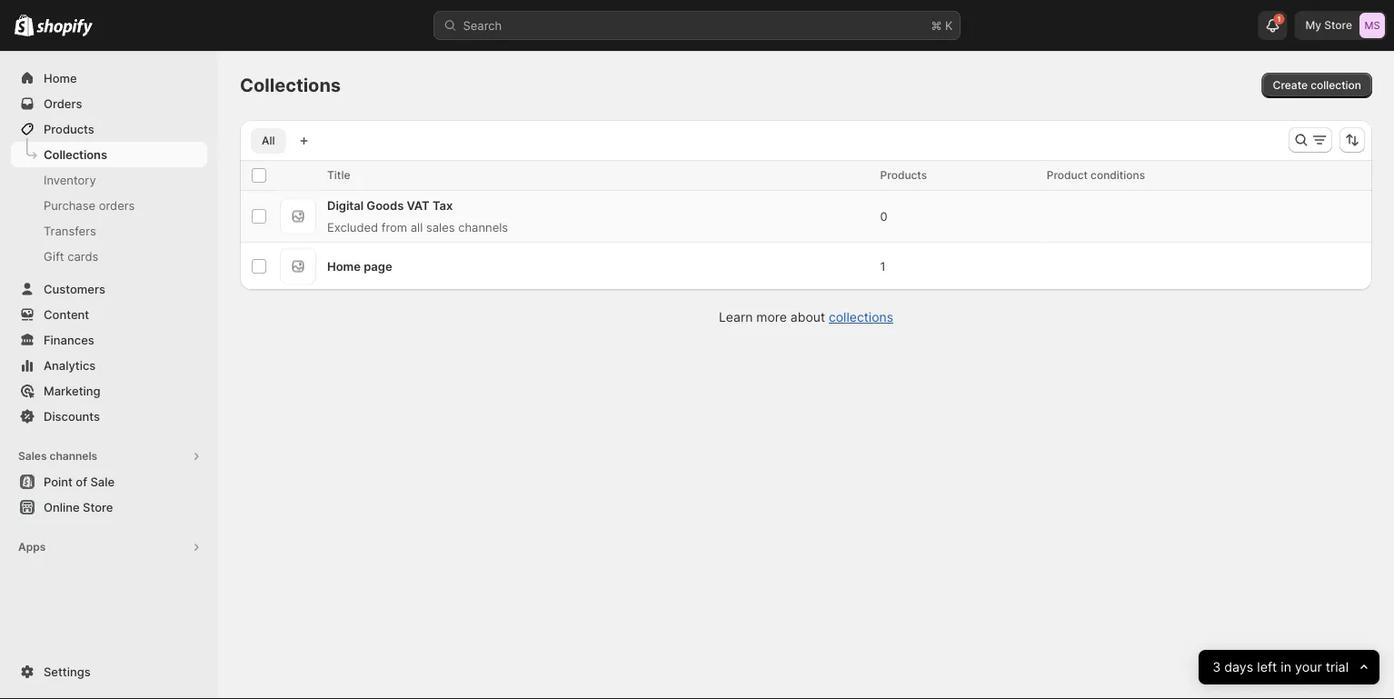 Task type: locate. For each thing, give the bounding box(es) containing it.
store down sale
[[83, 500, 113, 514]]

collections
[[240, 74, 341, 96], [44, 147, 107, 161]]

excluded
[[327, 220, 378, 234]]

of
[[76, 475, 87, 489]]

1 vertical spatial collections
[[44, 147, 107, 161]]

collection
[[1311, 79, 1362, 92]]

store
[[1325, 19, 1353, 32], [83, 500, 113, 514]]

customers link
[[11, 276, 207, 302]]

home left page
[[327, 259, 361, 273]]

sale
[[90, 475, 115, 489]]

0 horizontal spatial store
[[83, 500, 113, 514]]

1 left 'my'
[[1278, 15, 1282, 24]]

1 horizontal spatial products
[[881, 169, 928, 182]]

1 horizontal spatial 1
[[1278, 15, 1282, 24]]

0 horizontal spatial home
[[44, 71, 77, 85]]

discounts link
[[11, 404, 207, 429]]

home
[[44, 71, 77, 85], [327, 259, 361, 273]]

1 vertical spatial channels
[[50, 450, 97, 463]]

channels
[[458, 220, 508, 234], [50, 450, 97, 463]]

1 vertical spatial store
[[83, 500, 113, 514]]

products up 0
[[881, 169, 928, 182]]

title
[[327, 169, 350, 182]]

products
[[44, 122, 94, 136], [881, 169, 928, 182]]

analytics
[[44, 358, 96, 372]]

collections up the inventory
[[44, 147, 107, 161]]

product
[[1047, 169, 1088, 182]]

channels up point of sale
[[50, 450, 97, 463]]

0 vertical spatial home
[[44, 71, 77, 85]]

0 horizontal spatial 1
[[881, 259, 886, 273]]

my store
[[1306, 19, 1353, 32]]

home for home
[[44, 71, 77, 85]]

1
[[1278, 15, 1282, 24], [881, 259, 886, 273]]

store for online store
[[83, 500, 113, 514]]

0 horizontal spatial channels
[[50, 450, 97, 463]]

more
[[757, 310, 787, 325]]

1 horizontal spatial store
[[1325, 19, 1353, 32]]

all
[[262, 134, 275, 147]]

my store image
[[1360, 13, 1386, 38]]

channels right sales
[[458, 220, 508, 234]]

0 horizontal spatial collections
[[44, 147, 107, 161]]

1 vertical spatial home
[[327, 259, 361, 273]]

tax
[[433, 198, 453, 212]]

transfers
[[44, 224, 96, 238]]

gift
[[44, 249, 64, 263]]

0 horizontal spatial products
[[44, 122, 94, 136]]

home up orders
[[44, 71, 77, 85]]

1 horizontal spatial home
[[327, 259, 361, 273]]

collections
[[829, 310, 894, 325]]

inventory link
[[11, 167, 207, 193]]

shopify image
[[15, 14, 34, 36], [37, 19, 93, 37]]

learn
[[719, 310, 753, 325]]

orders
[[99, 198, 135, 212]]

k
[[946, 18, 953, 32]]

search
[[463, 18, 502, 32]]

0 vertical spatial collections
[[240, 74, 341, 96]]

point of sale link
[[11, 469, 207, 495]]

goods
[[367, 198, 404, 212]]

inventory
[[44, 173, 96, 187]]

marketing link
[[11, 378, 207, 404]]

customers
[[44, 282, 105, 296]]

1 down 0
[[881, 259, 886, 273]]

collections up all
[[240, 74, 341, 96]]

1 vertical spatial products
[[881, 169, 928, 182]]

1 horizontal spatial collections
[[240, 74, 341, 96]]

gift cards link
[[11, 244, 207, 269]]

point
[[44, 475, 73, 489]]

0 vertical spatial channels
[[458, 220, 508, 234]]

sales
[[18, 450, 47, 463]]

online store
[[44, 500, 113, 514]]

0 vertical spatial 1
[[1278, 15, 1282, 24]]

learn more about collections
[[719, 310, 894, 325]]

0 vertical spatial store
[[1325, 19, 1353, 32]]

products link
[[11, 116, 207, 142]]

cards
[[68, 249, 98, 263]]

store right 'my'
[[1325, 19, 1353, 32]]

1 horizontal spatial channels
[[458, 220, 508, 234]]

store inside button
[[83, 500, 113, 514]]

digital goods vat tax link
[[327, 198, 453, 212]]

products down orders
[[44, 122, 94, 136]]

collections inside collections link
[[44, 147, 107, 161]]



Task type: describe. For each thing, give the bounding box(es) containing it.
finances
[[44, 333, 94, 347]]

from
[[382, 220, 407, 234]]

store for my store
[[1325, 19, 1353, 32]]

purchase orders link
[[11, 193, 207, 218]]

title button
[[327, 166, 369, 185]]

1 inside dropdown button
[[1278, 15, 1282, 24]]

apps
[[18, 541, 46, 554]]

online store link
[[11, 495, 207, 520]]

⌘ k
[[932, 18, 953, 32]]

collections link
[[11, 142, 207, 167]]

online store button
[[0, 495, 218, 520]]

marketing
[[44, 384, 100, 398]]

apps button
[[11, 535, 207, 560]]

0 vertical spatial products
[[44, 122, 94, 136]]

3 days left in your trial button
[[1199, 650, 1380, 685]]

create collection link
[[1263, 73, 1373, 98]]

discounts
[[44, 409, 100, 423]]

analytics link
[[11, 353, 207, 378]]

all
[[411, 220, 423, 234]]

settings link
[[11, 659, 207, 685]]

3 days left in your trial
[[1213, 660, 1349, 675]]

create collection
[[1273, 79, 1362, 92]]

transfers link
[[11, 218, 207, 244]]

home page
[[327, 259, 392, 273]]

trial
[[1326, 660, 1349, 675]]

home link
[[11, 65, 207, 91]]

home page link
[[327, 259, 392, 273]]

digital goods vat tax excluded from all sales channels
[[327, 198, 508, 234]]

1 button
[[1259, 11, 1288, 40]]

1 horizontal spatial shopify image
[[37, 19, 93, 37]]

about
[[791, 310, 826, 325]]

conditions
[[1091, 169, 1146, 182]]

vat
[[407, 198, 430, 212]]

sales channels button
[[11, 444, 207, 469]]

purchase orders
[[44, 198, 135, 212]]

point of sale button
[[0, 469, 218, 495]]

content
[[44, 307, 89, 321]]

all button
[[251, 128, 286, 154]]

product conditions
[[1047, 169, 1146, 182]]

digital
[[327, 198, 364, 212]]

orders
[[44, 96, 82, 110]]

content link
[[11, 302, 207, 327]]

sales
[[426, 220, 455, 234]]

channels inside button
[[50, 450, 97, 463]]

1 vertical spatial 1
[[881, 259, 886, 273]]

orders link
[[11, 91, 207, 116]]

page
[[364, 259, 392, 273]]

create
[[1273, 79, 1309, 92]]

left
[[1258, 660, 1278, 675]]

0
[[881, 209, 888, 223]]

channels inside digital goods vat tax excluded from all sales channels
[[458, 220, 508, 234]]

my
[[1306, 19, 1322, 32]]

collections link
[[829, 310, 894, 325]]

in
[[1281, 660, 1292, 675]]

sales channels
[[18, 450, 97, 463]]

home for home page
[[327, 259, 361, 273]]

purchase
[[44, 198, 96, 212]]

settings
[[44, 665, 91, 679]]

gift cards
[[44, 249, 98, 263]]

point of sale
[[44, 475, 115, 489]]

days
[[1225, 660, 1254, 675]]

online
[[44, 500, 80, 514]]

3
[[1213, 660, 1221, 675]]

0 horizontal spatial shopify image
[[15, 14, 34, 36]]

⌘
[[932, 18, 942, 32]]

finances link
[[11, 327, 207, 353]]

your
[[1295, 660, 1323, 675]]



Task type: vqa. For each thing, say whether or not it's contained in the screenshot.
all
yes



